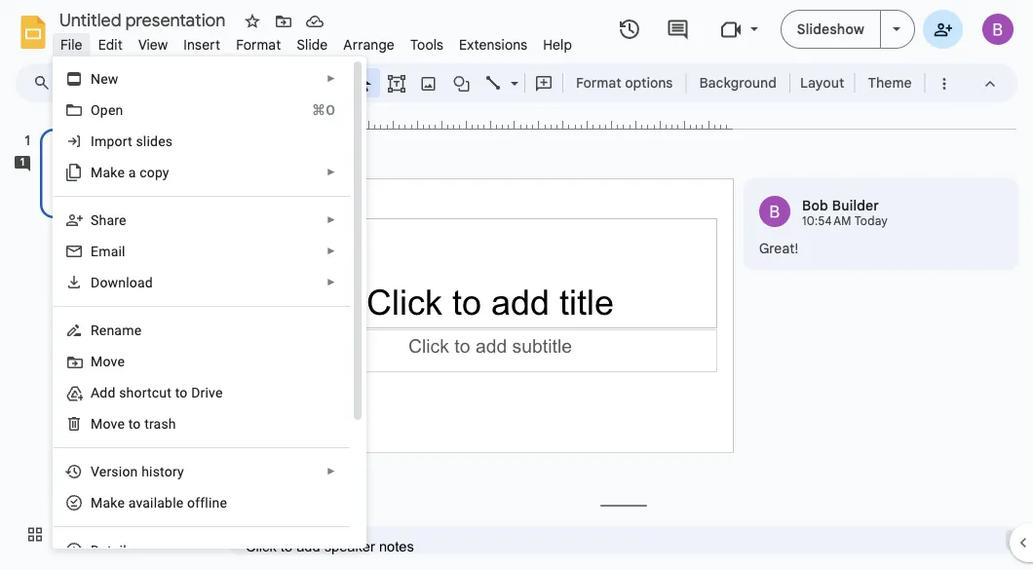 Task type: locate. For each thing, give the bounding box(es) containing it.
0 horizontal spatial format
[[236, 36, 281, 53]]

1 horizontal spatial format
[[576, 74, 622, 91]]

email e element
[[91, 243, 131, 259]]

tools
[[410, 36, 444, 53]]

d
[[91, 274, 100, 290]]

slides
[[136, 133, 173, 149]]

format left options
[[576, 74, 622, 91]]

format inside format menu item
[[236, 36, 281, 53]]

►
[[327, 73, 336, 84], [327, 167, 336, 178], [327, 214, 336, 226], [327, 246, 336, 257], [327, 277, 336, 288], [327, 466, 336, 477]]

add shortcut to drive , element
[[91, 385, 229, 401]]

navigation
[[0, 110, 214, 570]]

menu
[[46, 0, 367, 566]]

t
[[128, 416, 133, 432]]

theme button
[[859, 68, 921, 97]]

menu inside application
[[46, 0, 367, 566]]

hare
[[99, 212, 126, 228]]

extensions
[[459, 36, 528, 53]]

insert image image
[[418, 69, 440, 97]]

► for ew
[[327, 73, 336, 84]]

a
[[128, 164, 136, 180]]

n
[[91, 71, 101, 87]]

bob builder 10:54 am today
[[802, 197, 888, 229]]

menu bar containing file
[[53, 25, 580, 58]]

move m element
[[91, 353, 131, 369]]

0 vertical spatial format
[[236, 36, 281, 53]]

offline
[[187, 495, 227, 511]]

edit menu item
[[90, 33, 131, 56]]

menu containing n
[[46, 0, 367, 566]]

theme
[[868, 74, 912, 91]]

add shortcut to drive
[[91, 385, 223, 401]]

format for format
[[236, 36, 281, 53]]

shape image
[[451, 69, 473, 97]]

1 vertical spatial format
[[576, 74, 622, 91]]

4 ► from the top
[[327, 246, 336, 257]]

arrange
[[343, 36, 395, 53]]

help menu item
[[535, 33, 580, 56]]

e
[[91, 243, 99, 259]]

builder
[[832, 197, 879, 214]]

r
[[91, 322, 99, 338]]

Star checkbox
[[239, 8, 266, 35]]

new n element
[[91, 71, 124, 87]]

details b element
[[91, 542, 140, 559]]

file menu item
[[53, 33, 90, 56]]

menu bar inside menu bar banner
[[53, 25, 580, 58]]

slideshow button
[[781, 10, 881, 49]]

r ename
[[91, 322, 142, 338]]

rename r element
[[91, 322, 147, 338]]

ew
[[101, 71, 118, 87]]

view
[[138, 36, 168, 53]]

list
[[744, 178, 1019, 270]]

make a copy c element
[[91, 164, 175, 180]]

istory
[[149, 463, 184, 480]]

list containing bob builder
[[744, 178, 1019, 270]]

application
[[0, 0, 1033, 570]]

s
[[91, 212, 99, 228]]

background button
[[691, 68, 786, 97]]

available
[[128, 495, 184, 511]]

import
[[91, 133, 132, 149]]

add
[[91, 385, 116, 401]]

e mail
[[91, 243, 125, 259]]

help
[[543, 36, 572, 53]]

details
[[91, 542, 134, 559]]

file
[[60, 36, 83, 53]]

download d element
[[91, 274, 159, 290]]

open o element
[[91, 102, 129, 118]]

format down star option
[[236, 36, 281, 53]]

5 ► from the top
[[327, 277, 336, 288]]

d ownload
[[91, 274, 153, 290]]

menu bar
[[53, 25, 580, 58]]

6 ► from the top
[[327, 466, 336, 477]]

move to trash t element
[[91, 416, 182, 432]]

start slideshow (⌘+enter) image
[[893, 27, 901, 31]]

► for mail
[[327, 246, 336, 257]]

shortcut
[[119, 385, 172, 401]]

insert
[[184, 36, 220, 53]]

o pen
[[91, 102, 123, 118]]

bob
[[802, 197, 828, 214]]

version history h element
[[91, 463, 190, 480]]

3 ► from the top
[[327, 214, 336, 226]]

main toolbar
[[58, 68, 960, 97]]

format inside format options button
[[576, 74, 622, 91]]

1 ► from the top
[[327, 73, 336, 84]]

import slides
[[91, 133, 173, 149]]

bob builder image
[[759, 196, 791, 227]]

m ove
[[91, 353, 125, 369]]

format
[[236, 36, 281, 53], [576, 74, 622, 91]]



Task type: describe. For each thing, give the bounding box(es) containing it.
share. private to only me. image
[[934, 20, 952, 37]]

Rename text field
[[53, 8, 237, 31]]

edit
[[98, 36, 123, 53]]

drive
[[191, 385, 223, 401]]

move t o trash
[[91, 416, 176, 432]]

► for hare
[[327, 214, 336, 226]]

c
[[140, 164, 147, 180]]

e
[[117, 495, 125, 511]]

m
[[91, 353, 103, 369]]

layout button
[[794, 68, 850, 97]]

slide
[[297, 36, 328, 53]]

menu bar banner
[[0, 0, 1033, 570]]

mail
[[99, 243, 125, 259]]

⌘o
[[312, 102, 335, 118]]

great!
[[759, 240, 799, 257]]

pen
[[100, 102, 123, 118]]

background
[[699, 74, 777, 91]]

o
[[133, 416, 141, 432]]

format menu item
[[228, 33, 289, 56]]

make a c opy
[[91, 164, 169, 180]]

layout
[[800, 74, 845, 91]]

options
[[625, 74, 673, 91]]

ove
[[103, 353, 125, 369]]

arrange menu item
[[336, 33, 402, 56]]

Menus field
[[24, 69, 67, 97]]

share s element
[[91, 212, 132, 228]]

make available offline k element
[[91, 495, 233, 511]]

slideshow
[[797, 20, 865, 38]]

ma
[[91, 495, 110, 511]]

2 ► from the top
[[327, 167, 336, 178]]

k
[[110, 495, 117, 511]]

view menu item
[[131, 33, 176, 56]]

⌘o element
[[288, 100, 335, 120]]

version
[[91, 463, 138, 480]]

format options
[[576, 74, 673, 91]]

opy
[[147, 164, 169, 180]]

insert menu item
[[176, 33, 228, 56]]

navigation inside application
[[0, 110, 214, 570]]

► for ownload
[[327, 277, 336, 288]]

extensions menu item
[[451, 33, 535, 56]]

n ew
[[91, 71, 118, 87]]

today
[[855, 214, 888, 229]]

trash
[[144, 416, 176, 432]]

ma k e available offline
[[91, 495, 227, 511]]

s hare
[[91, 212, 126, 228]]

h
[[141, 463, 149, 480]]

slide menu item
[[289, 33, 336, 56]]

o
[[91, 102, 100, 118]]

ownload
[[100, 274, 153, 290]]

version h istory
[[91, 463, 184, 480]]

format for format options
[[576, 74, 622, 91]]

ename
[[99, 322, 142, 338]]

import slides z element
[[91, 133, 179, 149]]

format options button
[[567, 68, 682, 97]]

tools menu item
[[402, 33, 451, 56]]

application containing slideshow
[[0, 0, 1033, 570]]

10:54 am
[[802, 214, 852, 229]]

move
[[91, 416, 125, 432]]

make
[[91, 164, 125, 180]]

to
[[175, 385, 188, 401]]



Task type: vqa. For each thing, say whether or not it's contained in the screenshot.
'Edit' MENU ITEM
yes



